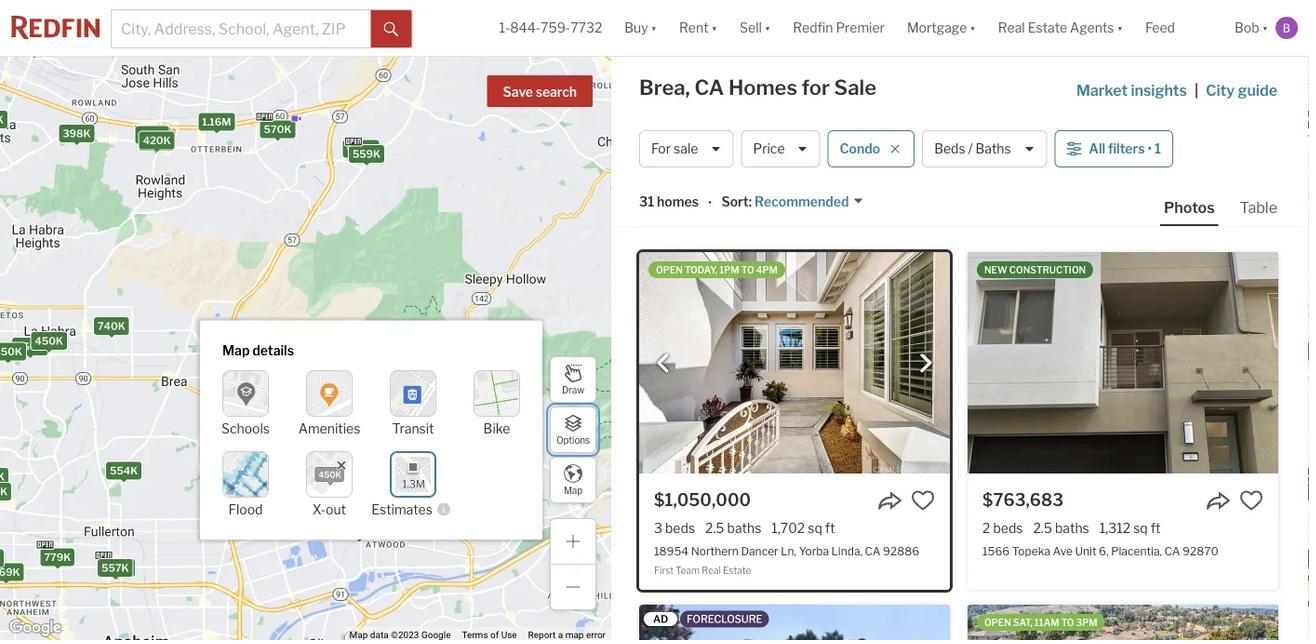 Task type: vqa. For each thing, say whether or not it's contained in the screenshot.
Park
no



Task type: locate. For each thing, give the bounding box(es) containing it.
estimates button
[[372, 451, 455, 517]]

1 vertical spatial real
[[702, 565, 721, 576]]

draw button
[[550, 356, 597, 403]]

dialog containing map details
[[200, 320, 543, 540]]

estate inside dropdown button
[[1028, 20, 1068, 36]]

2.5
[[705, 520, 725, 536], [1033, 520, 1053, 536]]

1 horizontal spatial favorite button image
[[1240, 489, 1264, 513]]

2 for 2 units
[[342, 525, 349, 537]]

▾
[[651, 20, 657, 36], [712, 20, 718, 36], [765, 20, 771, 36], [970, 20, 976, 36], [1117, 20, 1123, 36], [1262, 20, 1268, 36]]

1 2.5 baths from the left
[[705, 520, 762, 536]]

1-
[[499, 20, 510, 36]]

6,
[[1099, 544, 1109, 558]]

dialog
[[200, 320, 543, 540]]

0 horizontal spatial •
[[708, 195, 712, 211]]

bike button
[[474, 370, 520, 436]]

2 horizontal spatial ca
[[1165, 544, 1181, 558]]

:
[[749, 194, 752, 210]]

ca inside 18954 northern dancer ln, yorba linda, ca 92886 first team real estate
[[865, 544, 881, 558]]

1 favorite button image from the left
[[911, 489, 935, 513]]

0 horizontal spatial 2.5
[[705, 520, 725, 536]]

baths up the ave
[[1055, 520, 1090, 536]]

0 vertical spatial estate
[[1028, 20, 1068, 36]]

previous button image
[[654, 354, 673, 373]]

open today, 1pm to 4pm
[[656, 264, 778, 275]]

6 ▾ from the left
[[1262, 20, 1268, 36]]

2.5 up northern at the bottom right
[[705, 520, 725, 536]]

3
[[654, 520, 663, 536]]

real estate agents ▾ button
[[987, 0, 1134, 56]]

0 horizontal spatial 2
[[342, 525, 349, 537]]

0 horizontal spatial to
[[742, 264, 754, 275]]

amenities
[[298, 420, 360, 436]]

2.5 baths up northern at the bottom right
[[705, 520, 762, 536]]

2 baths from the left
[[1055, 520, 1090, 536]]

redfin
[[793, 20, 833, 36]]

to left 3pm
[[1062, 617, 1075, 628]]

beds up 1566 on the bottom of the page
[[993, 520, 1023, 536]]

2 2.5 from the left
[[1033, 520, 1053, 536]]

beds
[[935, 141, 966, 157]]

to for 11am
[[1062, 617, 1075, 628]]

real down northern at the bottom right
[[702, 565, 721, 576]]

2.5 up topeka
[[1033, 520, 1053, 536]]

1 beds from the left
[[665, 520, 695, 536]]

0 horizontal spatial baths
[[727, 520, 762, 536]]

586k
[[316, 478, 344, 490]]

• inside button
[[1148, 141, 1152, 157]]

estate down northern at the bottom right
[[723, 565, 751, 576]]

photo of 1566 topeka ave unit 6, placentia, ca 92870 image
[[968, 252, 1279, 474]]

• inside the 31 homes •
[[708, 195, 712, 211]]

open left today,
[[656, 264, 683, 275]]

1 horizontal spatial to
[[1062, 617, 1075, 628]]

699k
[[223, 462, 251, 474]]

map down options
[[564, 485, 583, 496]]

1 horizontal spatial estate
[[1028, 20, 1068, 36]]

779k
[[44, 551, 71, 564]]

1 baths from the left
[[727, 520, 762, 536]]

1
[[1155, 141, 1161, 157]]

recommended button
[[752, 193, 864, 211]]

sell
[[740, 20, 762, 36]]

buy ▾ button
[[614, 0, 668, 56]]

2 ft from the left
[[1151, 520, 1161, 536]]

ca for 18954
[[865, 544, 881, 558]]

1,702 sq ft
[[772, 520, 835, 536]]

bob
[[1235, 20, 1260, 36]]

map inside button
[[564, 485, 583, 496]]

1 horizontal spatial open
[[985, 617, 1011, 628]]

real right mortgage ▾
[[998, 20, 1025, 36]]

0 vertical spatial real
[[998, 20, 1025, 36]]

2 inside map region
[[342, 525, 349, 537]]

0 vertical spatial to
[[742, 264, 754, 275]]

for
[[651, 141, 671, 157]]

1 horizontal spatial baths
[[1055, 520, 1090, 536]]

1 vertical spatial •
[[708, 195, 712, 211]]

92886
[[883, 544, 920, 558]]

2.5 baths for $763,683
[[1033, 520, 1090, 536]]

1 vertical spatial estate
[[723, 565, 751, 576]]

first
[[654, 565, 674, 576]]

all filters • 1 button
[[1055, 130, 1174, 168]]

sq for $1,050,000
[[808, 520, 823, 536]]

ca
[[695, 75, 724, 100], [865, 544, 881, 558], [1165, 544, 1181, 558]]

flood button
[[222, 451, 269, 517]]

2 up 1566 on the bottom of the page
[[983, 520, 991, 536]]

all
[[1089, 141, 1106, 157]]

2 beds from the left
[[993, 520, 1023, 536]]

• left sort
[[708, 195, 712, 211]]

estate
[[1028, 20, 1068, 36], [723, 565, 751, 576]]

1 horizontal spatial 2
[[983, 520, 991, 536]]

mortgage ▾ button
[[896, 0, 987, 56]]

unit
[[1075, 544, 1097, 558]]

1 horizontal spatial •
[[1148, 141, 1152, 157]]

beds / baths
[[935, 141, 1011, 157]]

condo button
[[828, 130, 915, 168]]

▾ right the buy
[[651, 20, 657, 36]]

• left 1
[[1148, 141, 1152, 157]]

1 vertical spatial map
[[564, 485, 583, 496]]

585k
[[223, 462, 251, 474]]

2.5 baths for $1,050,000
[[705, 520, 762, 536]]

▾ right agents
[[1117, 20, 1123, 36]]

to
[[742, 264, 754, 275], [1062, 617, 1075, 628]]

sq up "placentia,"
[[1134, 520, 1148, 536]]

▾ for rent ▾
[[712, 20, 718, 36]]

buy ▾
[[625, 20, 657, 36]]

▾ right bob
[[1262, 20, 1268, 36]]

open sat, 11am to 3pm
[[985, 617, 1098, 628]]

redfin premier button
[[782, 0, 896, 56]]

search
[[536, 84, 577, 100]]

feed
[[1146, 20, 1175, 36]]

3 ▾ from the left
[[765, 20, 771, 36]]

4 ▾ from the left
[[970, 20, 976, 36]]

sort
[[722, 194, 749, 210]]

real
[[998, 20, 1025, 36], [702, 565, 721, 576]]

favorite button image for $763,683
[[1240, 489, 1264, 513]]

options button
[[550, 407, 597, 453]]

ad region
[[639, 605, 950, 640]]

0 horizontal spatial sq
[[808, 520, 823, 536]]

2 left the units
[[342, 525, 349, 537]]

2 beds
[[983, 520, 1023, 536]]

x-out
[[313, 501, 346, 517]]

2.5 baths up the ave
[[1033, 520, 1090, 536]]

baths up the 'dancer' on the bottom right of page
[[727, 520, 762, 536]]

▾ right mortgage on the right of the page
[[970, 20, 976, 36]]

1 horizontal spatial ft
[[1151, 520, 1161, 536]]

1 vertical spatial to
[[1062, 617, 1075, 628]]

all filters • 1
[[1089, 141, 1161, 157]]

rent ▾ button
[[668, 0, 729, 56]]

0 horizontal spatial estate
[[723, 565, 751, 576]]

sale
[[674, 141, 698, 157]]

1 horizontal spatial ca
[[865, 544, 881, 558]]

1 horizontal spatial sq
[[1134, 520, 1148, 536]]

0 horizontal spatial favorite button image
[[911, 489, 935, 513]]

0 horizontal spatial ft
[[825, 520, 835, 536]]

beds right 3
[[665, 520, 695, 536]]

ft
[[825, 520, 835, 536], [1151, 520, 1161, 536]]

1 ft from the left
[[825, 520, 835, 536]]

ca left 92870
[[1165, 544, 1181, 558]]

to right 1pm
[[742, 264, 754, 275]]

open left sat,
[[985, 617, 1011, 628]]

1 horizontal spatial real
[[998, 20, 1025, 36]]

rent ▾ button
[[679, 0, 718, 56]]

1 ▾ from the left
[[651, 20, 657, 36]]

mortgage ▾ button
[[907, 0, 976, 56]]

estate left agents
[[1028, 20, 1068, 36]]

92870
[[1183, 544, 1219, 558]]

450k
[[35, 335, 63, 347], [16, 340, 44, 353], [0, 346, 22, 358]]

sq up yorba
[[808, 520, 823, 536]]

2
[[983, 520, 991, 536], [342, 525, 349, 537]]

ft up yorba
[[825, 520, 835, 536]]

2 for 2 beds
[[983, 520, 991, 536]]

420k
[[139, 129, 167, 141], [143, 134, 171, 146]]

1 vertical spatial open
[[985, 617, 1011, 628]]

0 vertical spatial map
[[222, 343, 250, 359]]

▾ right the sell on the top of the page
[[765, 20, 771, 36]]

0 horizontal spatial beds
[[665, 520, 695, 536]]

0 vertical spatial open
[[656, 264, 683, 275]]

1 horizontal spatial 2.5
[[1033, 520, 1053, 536]]

yorba
[[799, 544, 829, 558]]

real inside 18954 northern dancer ln, yorba linda, ca 92886 first team real estate
[[702, 565, 721, 576]]

photos
[[1164, 198, 1215, 216]]

2 ▾ from the left
[[712, 20, 718, 36]]

0 horizontal spatial real
[[702, 565, 721, 576]]

baths
[[727, 520, 762, 536], [1055, 520, 1090, 536]]

sq
[[808, 520, 823, 536], [1134, 520, 1148, 536]]

7732
[[571, 20, 602, 36]]

2 2.5 baths from the left
[[1033, 520, 1090, 536]]

0 horizontal spatial open
[[656, 264, 683, 275]]

▾ right rent
[[712, 20, 718, 36]]

5 ▾ from the left
[[1117, 20, 1123, 36]]

today,
[[685, 264, 718, 275]]

out
[[326, 501, 346, 517]]

map left the details
[[222, 343, 250, 359]]

ca right linda,
[[865, 544, 881, 558]]

398k
[[63, 128, 91, 140]]

ft up "placentia,"
[[1151, 520, 1161, 536]]

554k
[[110, 465, 138, 477]]

ca right brea,
[[695, 75, 724, 100]]

favorite button image
[[911, 489, 935, 513], [1240, 489, 1264, 513]]

1 sq from the left
[[808, 520, 823, 536]]

0 horizontal spatial 2.5 baths
[[705, 520, 762, 536]]

•
[[1148, 141, 1152, 157], [708, 195, 712, 211]]

0 horizontal spatial map
[[222, 343, 250, 359]]

557k
[[102, 562, 129, 574]]

$763,683
[[983, 490, 1064, 510]]

2 favorite button image from the left
[[1240, 489, 1264, 513]]

city guide link
[[1206, 79, 1282, 101]]

1 2.5 from the left
[[705, 520, 725, 536]]

844-
[[510, 20, 541, 36]]

▾ for buy ▾
[[651, 20, 657, 36]]

1 horizontal spatial 2.5 baths
[[1033, 520, 1090, 536]]

team
[[676, 565, 700, 576]]

photo of 18242 camino bello #2, rowland heights, ca 91748 image
[[968, 605, 1279, 640]]

/
[[968, 141, 973, 157]]

amenities button
[[298, 370, 360, 436]]

1 horizontal spatial map
[[564, 485, 583, 496]]

2 sq from the left
[[1134, 520, 1148, 536]]

1 horizontal spatial beds
[[993, 520, 1023, 536]]

0 vertical spatial •
[[1148, 141, 1152, 157]]

buy ▾ button
[[625, 0, 657, 56]]



Task type: describe. For each thing, give the bounding box(es) containing it.
rent
[[679, 20, 709, 36]]

3 beds
[[654, 520, 695, 536]]

premier
[[836, 20, 885, 36]]

details
[[252, 343, 294, 359]]

1-844-759-7732 link
[[499, 20, 602, 36]]

flood
[[229, 501, 263, 517]]

to for 1pm
[[742, 264, 754, 275]]

1,312 sq ft
[[1100, 520, 1161, 536]]

redfin premier
[[793, 20, 885, 36]]

estate inside 18954 northern dancer ln, yorba linda, ca 92886 first team real estate
[[723, 565, 751, 576]]

units
[[351, 525, 376, 537]]

for
[[802, 75, 830, 100]]

2.5 for $763,683
[[1033, 520, 1053, 536]]

market insights link
[[1077, 60, 1187, 101]]

save search
[[503, 84, 577, 100]]

499k
[[210, 402, 238, 414]]

sell ▾ button
[[729, 0, 782, 56]]

favorite button image for $1,050,000
[[911, 489, 935, 513]]

|
[[1195, 81, 1199, 99]]

baths
[[976, 141, 1011, 157]]

ft for $1,050,000
[[825, 520, 835, 536]]

1566 topeka ave unit 6, placentia, ca 92870
[[983, 544, 1219, 558]]

0 horizontal spatial ca
[[695, 75, 724, 100]]

save
[[503, 84, 533, 100]]

price button
[[741, 130, 820, 168]]

real estate agents ▾ link
[[998, 0, 1123, 56]]

▾ for bob ▾
[[1262, 20, 1268, 36]]

draw
[[562, 385, 584, 396]]

mortgage ▾
[[907, 20, 976, 36]]

640k
[[347, 143, 375, 155]]

540k
[[103, 562, 131, 574]]

topeka
[[1012, 544, 1051, 558]]

brea, ca homes for sale
[[639, 75, 877, 100]]

placentia,
[[1111, 544, 1162, 558]]

for sale button
[[639, 130, 734, 168]]

photos button
[[1161, 197, 1236, 226]]

sat,
[[1013, 617, 1033, 628]]

rent ▾
[[679, 20, 718, 36]]

baths for $1,050,000
[[727, 520, 762, 536]]

ca for 1566
[[1165, 544, 1181, 558]]

condo
[[840, 141, 881, 157]]

map button
[[550, 457, 597, 503]]

open for open today, 1pm to 4pm
[[656, 264, 683, 275]]

google image
[[5, 616, 66, 640]]

dancer
[[741, 544, 779, 558]]

estimates
[[372, 501, 433, 517]]

sq for $763,683
[[1134, 520, 1148, 536]]

remove condo image
[[890, 143, 901, 154]]

user photo image
[[1276, 17, 1298, 39]]

beds for $763,683
[[993, 520, 1023, 536]]

City, Address, School, Agent, ZIP search field
[[112, 10, 371, 47]]

map details
[[222, 343, 294, 359]]

map region
[[0, 55, 756, 640]]

favorite button checkbox
[[1240, 489, 1264, 513]]

559k
[[353, 148, 381, 160]]

open for open sat, 11am to 3pm
[[985, 617, 1011, 628]]

real estate agents ▾
[[998, 20, 1123, 36]]

1.48m
[[340, 381, 371, 393]]

map for map
[[564, 485, 583, 496]]

next button image
[[917, 354, 935, 373]]

sort :
[[722, 194, 752, 210]]

transit button
[[390, 370, 436, 436]]

insights
[[1131, 81, 1187, 99]]

baths for $763,683
[[1055, 520, 1090, 536]]

sell ▾ button
[[740, 0, 771, 56]]

31 homes •
[[639, 194, 712, 211]]

1-844-759-7732
[[499, 20, 602, 36]]

favorite button checkbox
[[911, 489, 935, 513]]

1,702
[[772, 520, 805, 536]]

schools button
[[221, 370, 270, 436]]

schools
[[221, 420, 270, 436]]

1566
[[983, 544, 1010, 558]]

map for map details
[[222, 343, 250, 359]]

for sale
[[651, 141, 698, 157]]

ave
[[1053, 544, 1073, 558]]

18954 northern dancer ln, yorba linda, ca 92886 first team real estate
[[654, 544, 920, 576]]

transit
[[392, 420, 434, 436]]

570k
[[264, 123, 292, 135]]

▾ for mortgage ▾
[[970, 20, 976, 36]]

real inside dropdown button
[[998, 20, 1025, 36]]

ft for $763,683
[[1151, 520, 1161, 536]]

buy
[[625, 20, 648, 36]]

beds / baths button
[[922, 130, 1047, 168]]

homes
[[729, 75, 798, 100]]

beds for $1,050,000
[[665, 520, 695, 536]]

mortgage
[[907, 20, 967, 36]]

construction
[[1010, 264, 1086, 275]]

2.5 for $1,050,000
[[705, 520, 725, 536]]

feed button
[[1134, 0, 1224, 56]]

1pm
[[720, 264, 740, 275]]

425k
[[143, 136, 170, 148]]

1,312
[[1100, 520, 1131, 536]]

• for 31 homes •
[[708, 195, 712, 211]]

• for all filters • 1
[[1148, 141, 1152, 157]]

submit search image
[[384, 22, 399, 37]]

filters
[[1108, 141, 1145, 157]]

table
[[1240, 198, 1278, 216]]

▾ for sell ▾
[[765, 20, 771, 36]]

photo of 18954 northern dancer ln, yorba linda, ca 92886 image
[[639, 252, 950, 474]]

options
[[556, 435, 590, 446]]

x-out button
[[306, 451, 353, 517]]

ln,
[[781, 544, 797, 558]]



